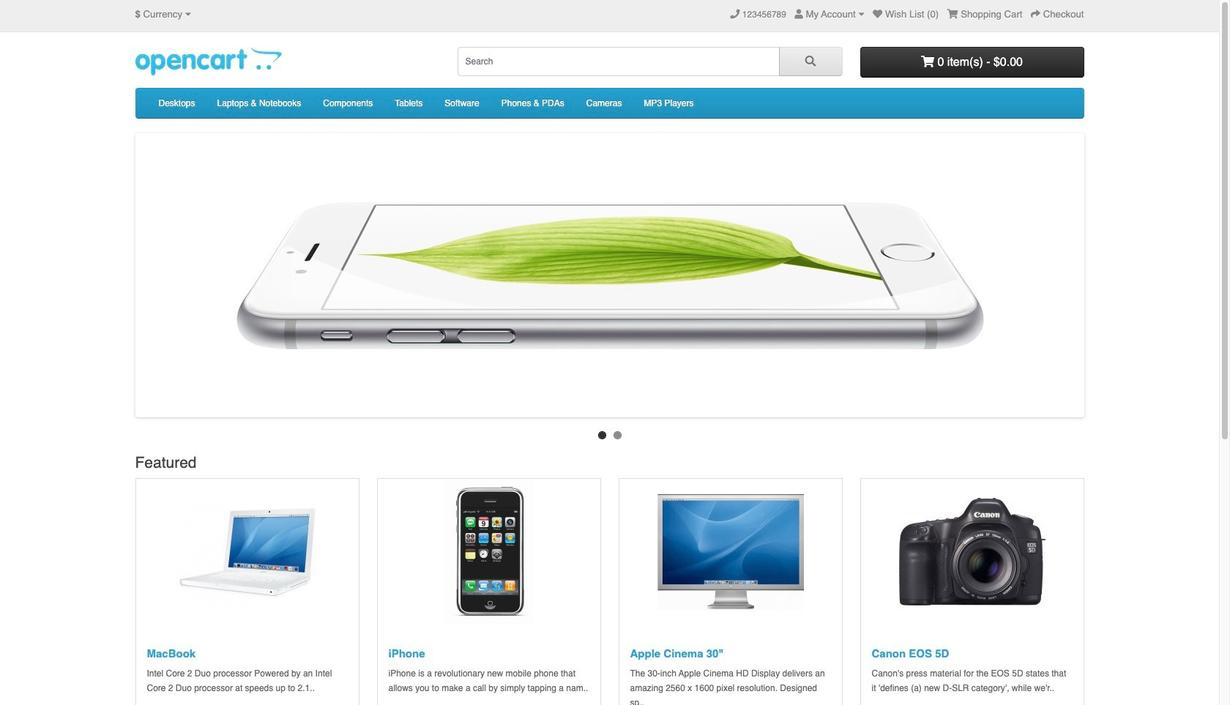 Task type: describe. For each thing, give the bounding box(es) containing it.
search image
[[805, 56, 816, 67]]

caret down image
[[185, 10, 191, 19]]

caret down image
[[859, 10, 865, 19]]

phone image
[[730, 10, 740, 19]]

macbook image
[[174, 479, 320, 625]]

shopping cart image
[[921, 55, 934, 67]]

apple cinema 30" image
[[657, 479, 804, 625]]

share image
[[1031, 10, 1041, 19]]

heart image
[[873, 10, 883, 19]]



Task type: vqa. For each thing, say whether or not it's contained in the screenshot.
17k
no



Task type: locate. For each thing, give the bounding box(es) containing it.
iphone image
[[416, 479, 562, 625]]

canon eos 5d image
[[899, 479, 1045, 625]]

user image
[[795, 10, 803, 19]]

your store image
[[135, 47, 282, 75]]

iphone 6 image
[[192, 136, 1027, 414]]

Search text field
[[457, 47, 779, 76]]

shopping cart image
[[947, 10, 958, 19]]



